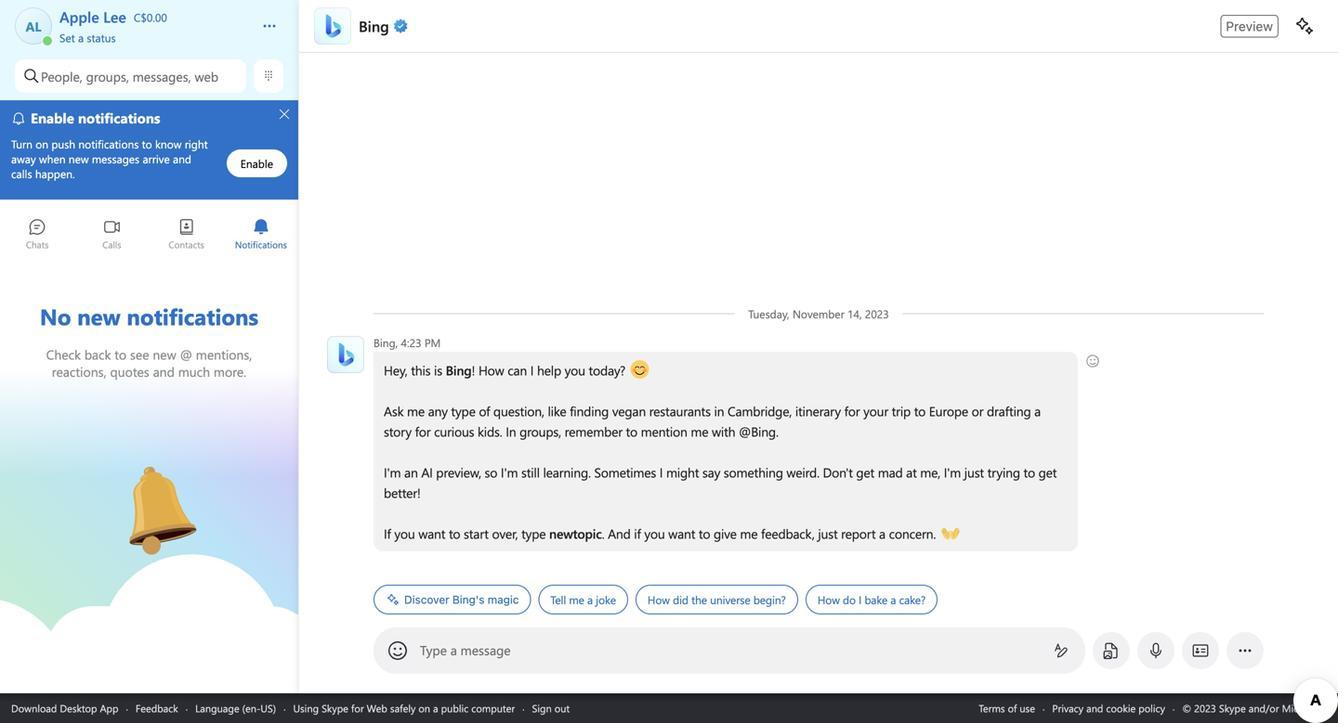 Task type: vqa. For each thing, say whether or not it's contained in the screenshot.
'Make a meme'
no



Task type: locate. For each thing, give the bounding box(es) containing it.
download desktop app link
[[11, 702, 118, 716]]

1 horizontal spatial type
[[521, 525, 546, 543]]

2 horizontal spatial you
[[644, 525, 665, 543]]

i'm left an at bottom left
[[384, 464, 401, 481]]

2 horizontal spatial i
[[859, 593, 862, 608]]

how right !
[[478, 362, 504, 379]]

trip
[[892, 403, 911, 420]]

2 horizontal spatial i'm
[[944, 464, 961, 481]]

1 want from the left
[[418, 525, 445, 543]]

of left the use
[[1008, 702, 1017, 716]]

with
[[712, 423, 735, 440]]

me right tell
[[569, 593, 584, 608]]

to
[[914, 403, 926, 420], [626, 423, 637, 440], [1024, 464, 1035, 481], [449, 525, 460, 543], [699, 525, 710, 543]]

me
[[407, 403, 425, 420], [691, 423, 708, 440], [740, 525, 758, 543], [569, 593, 584, 608]]

1 vertical spatial groups,
[[520, 423, 561, 440]]

use
[[1020, 702, 1035, 716]]

still
[[521, 464, 540, 481]]

you inside ask me any type of question, like finding vegan restaurants in cambridge, itinerary for your trip to europe or drafting a story for curious kids. in groups, remember to mention me with @bing. i'm an ai preview, so i'm still learning. sometimes i might say something weird. don't get mad at me, i'm just trying to get better! if you want to start over, type
[[394, 525, 415, 543]]

1 horizontal spatial you
[[565, 362, 585, 379]]

of up kids.
[[479, 403, 490, 420]]

set a status button
[[59, 26, 243, 45]]

groups, inside ask me any type of question, like finding vegan restaurants in cambridge, itinerary for your trip to europe or drafting a story for curious kids. in groups, remember to mention me with @bing. i'm an ai preview, so i'm still learning. sometimes i might say something weird. don't get mad at me, i'm just trying to get better! if you want to start over, type
[[520, 423, 561, 440]]

for right story
[[415, 423, 431, 440]]

0 horizontal spatial groups,
[[86, 68, 129, 85]]

1 horizontal spatial i'm
[[501, 464, 518, 481]]

to left give
[[699, 525, 710, 543]]

sometimes
[[594, 464, 656, 481]]

to left "start"
[[449, 525, 460, 543]]

how did the universe begin? button
[[635, 585, 798, 615]]

start
[[464, 525, 489, 543]]

i'm right the 'so'
[[501, 464, 518, 481]]

(openhands)
[[941, 524, 1011, 541]]

cake?
[[899, 593, 926, 608]]

today?
[[589, 362, 625, 379]]

how left did
[[648, 593, 670, 608]]

sign out link
[[532, 702, 570, 716]]

drafting
[[987, 403, 1031, 420]]

a right type
[[450, 642, 457, 659]]

a right drafting
[[1034, 403, 1041, 420]]

(smileeyes)
[[631, 361, 692, 378]]

0 horizontal spatial for
[[351, 702, 364, 716]]

1 horizontal spatial want
[[668, 525, 695, 543]]

i right do
[[859, 593, 862, 608]]

to down vegan
[[626, 423, 637, 440]]

1 vertical spatial type
[[521, 525, 546, 543]]

a inside ask me any type of question, like finding vegan restaurants in cambridge, itinerary for your trip to europe or drafting a story for curious kids. in groups, remember to mention me with @bing. i'm an ai preview, so i'm still learning. sometimes i might say something weird. don't get mad at me, i'm just trying to get better! if you want to start over, type
[[1034, 403, 1041, 420]]

1 horizontal spatial get
[[1038, 464, 1057, 481]]

like
[[548, 403, 566, 420]]

privacy
[[1052, 702, 1084, 716]]

bing, 4:23 pm
[[374, 335, 441, 350]]

1 horizontal spatial bing
[[446, 362, 472, 379]]

0 horizontal spatial i
[[530, 362, 534, 379]]

i left might at the bottom
[[660, 464, 663, 481]]

feedback link
[[136, 702, 178, 716]]

mad
[[878, 464, 903, 481]]

preview
[[1226, 18, 1273, 34]]

using skype for web safely on a public computer link
[[293, 702, 515, 716]]

2 get from the left
[[1038, 464, 1057, 481]]

terms
[[979, 702, 1005, 716]]

ask
[[384, 403, 404, 420]]

0 vertical spatial of
[[479, 403, 490, 420]]

tell
[[550, 593, 566, 608]]

me left with on the bottom right of the page
[[691, 423, 708, 440]]

just
[[964, 464, 984, 481], [818, 525, 838, 543]]

a right bake
[[891, 593, 896, 608]]

for left your
[[844, 403, 860, 420]]

i right the can in the left of the page
[[530, 362, 534, 379]]

magic
[[488, 594, 519, 607]]

1 horizontal spatial i
[[660, 464, 663, 481]]

0 horizontal spatial of
[[479, 403, 490, 420]]

2 i'm from the left
[[501, 464, 518, 481]]

so
[[485, 464, 497, 481]]

1 vertical spatial i
[[660, 464, 663, 481]]

terms of use link
[[979, 702, 1035, 716]]

or
[[972, 403, 983, 420]]

how do i bake a cake? button
[[805, 585, 938, 615]]

2 horizontal spatial for
[[844, 403, 860, 420]]

0 horizontal spatial you
[[394, 525, 415, 543]]

0 vertical spatial just
[[964, 464, 984, 481]]

1 horizontal spatial groups,
[[520, 423, 561, 440]]

web
[[367, 702, 387, 716]]

set a status
[[59, 30, 116, 45]]

bing
[[359, 16, 389, 36], [446, 362, 472, 379]]

tab list
[[0, 210, 298, 261]]

groups,
[[86, 68, 129, 85], [520, 423, 561, 440]]

2 want from the left
[[668, 525, 695, 543]]

@bing.
[[739, 423, 779, 440]]

0 vertical spatial groups,
[[86, 68, 129, 85]]

a right set in the top of the page
[[78, 30, 84, 45]]

trying
[[987, 464, 1020, 481]]

just left "trying"
[[964, 464, 984, 481]]

i'm
[[384, 464, 401, 481], [501, 464, 518, 481], [944, 464, 961, 481]]

a right the on
[[433, 702, 438, 716]]

just left report
[[818, 525, 838, 543]]

want left give
[[668, 525, 695, 543]]

on
[[418, 702, 430, 716]]

2 horizontal spatial how
[[818, 593, 840, 608]]

0 horizontal spatial i'm
[[384, 464, 401, 481]]

groups, down status
[[86, 68, 129, 85]]

ask me any type of question, like finding vegan restaurants in cambridge, itinerary for your trip to europe or drafting a story for curious kids. in groups, remember to mention me with @bing. i'm an ai preview, so i'm still learning. sometimes i might say something weird. don't get mad at me, i'm just trying to get better! if you want to start over, type
[[384, 403, 1060, 543]]

1 horizontal spatial just
[[964, 464, 984, 481]]

how left do
[[818, 593, 840, 608]]

to right "trip"
[[914, 403, 926, 420]]

feedback,
[[761, 525, 815, 543]]

groups, inside button
[[86, 68, 129, 85]]

type
[[420, 642, 447, 659]]

how
[[478, 362, 504, 379], [648, 593, 670, 608], [818, 593, 840, 608]]

and
[[608, 525, 631, 543]]

tell me a joke button
[[538, 585, 628, 615]]

get left mad at the bottom of page
[[856, 464, 874, 481]]

just inside ask me any type of question, like finding vegan restaurants in cambridge, itinerary for your trip to europe or drafting a story for curious kids. in groups, remember to mention me with @bing. i'm an ai preview, so i'm still learning. sometimes i might say something weird. don't get mad at me, i'm just trying to get better! if you want to start over, type
[[964, 464, 984, 481]]

how did the universe begin?
[[648, 593, 786, 608]]

groups, down like
[[520, 423, 561, 440]]

finding
[[570, 403, 609, 420]]

get
[[856, 464, 874, 481], [1038, 464, 1057, 481]]

1 vertical spatial of
[[1008, 702, 1017, 716]]

get right "trying"
[[1038, 464, 1057, 481]]

privacy and cookie policy
[[1052, 702, 1165, 716]]

1 vertical spatial just
[[818, 525, 838, 543]]

restaurants
[[649, 403, 711, 420]]

1 vertical spatial for
[[415, 423, 431, 440]]

for left the web
[[351, 702, 364, 716]]

1 horizontal spatial how
[[648, 593, 670, 608]]

2 vertical spatial i
[[859, 593, 862, 608]]

0 vertical spatial bing
[[359, 16, 389, 36]]

0 horizontal spatial how
[[478, 362, 504, 379]]

how for how did the universe begin?
[[648, 593, 670, 608]]

of inside ask me any type of question, like finding vegan restaurants in cambridge, itinerary for your trip to europe or drafting a story for curious kids. in groups, remember to mention me with @bing. i'm an ai preview, so i'm still learning. sometimes i might say something weird. don't get mad at me, i'm just trying to get better! if you want to start over, type
[[479, 403, 490, 420]]

this
[[411, 362, 431, 379]]

0 horizontal spatial bing
[[359, 16, 389, 36]]

i'm right 'me,'
[[944, 464, 961, 481]]

status
[[87, 30, 116, 45]]

want left "start"
[[418, 525, 445, 543]]

0 horizontal spatial get
[[856, 464, 874, 481]]

0 horizontal spatial want
[[418, 525, 445, 543]]

message
[[461, 642, 511, 659]]

type
[[451, 403, 475, 420], [521, 525, 546, 543]]

safely
[[390, 702, 416, 716]]

joke
[[596, 593, 616, 608]]

of
[[479, 403, 490, 420], [1008, 702, 1017, 716]]

type right "over,"
[[521, 525, 546, 543]]

me,
[[920, 464, 940, 481]]

sign out
[[532, 702, 570, 716]]

newtopic . and if you want to give me feedback, just report a concern.
[[549, 525, 939, 543]]

type up curious
[[451, 403, 475, 420]]

concern.
[[889, 525, 936, 543]]

.
[[602, 525, 604, 543]]

0 horizontal spatial type
[[451, 403, 475, 420]]



Task type: describe. For each thing, give the bounding box(es) containing it.
a left joke
[[587, 593, 593, 608]]

if
[[384, 525, 391, 543]]

tell me a joke
[[550, 593, 616, 608]]

in
[[714, 403, 724, 420]]

your
[[863, 403, 888, 420]]

1 horizontal spatial for
[[415, 423, 431, 440]]

language
[[195, 702, 239, 716]]

messages,
[[133, 68, 191, 85]]

1 get from the left
[[856, 464, 874, 481]]

itinerary
[[795, 403, 841, 420]]

do
[[843, 593, 856, 608]]

weird.
[[786, 464, 819, 481]]

0 vertical spatial i
[[530, 362, 534, 379]]

0 horizontal spatial just
[[818, 525, 838, 543]]

i inside button
[[859, 593, 862, 608]]

vegan
[[612, 403, 646, 420]]

report
[[841, 525, 876, 543]]

Type a message text field
[[420, 642, 1039, 661]]

remember
[[565, 423, 622, 440]]

me left the "any"
[[407, 403, 425, 420]]

desktop
[[60, 702, 97, 716]]

the
[[691, 593, 707, 608]]

out
[[555, 702, 570, 716]]

universe
[[710, 593, 750, 608]]

terms of use
[[979, 702, 1035, 716]]

kids.
[[478, 423, 502, 440]]

language (en-us) link
[[195, 702, 276, 716]]

!
[[472, 362, 475, 379]]

hey, this is bing ! how can i help you today?
[[384, 362, 629, 379]]

discover
[[404, 594, 449, 607]]

1 horizontal spatial of
[[1008, 702, 1017, 716]]

europe
[[929, 403, 968, 420]]

question,
[[493, 403, 544, 420]]

did
[[673, 593, 688, 608]]

cookie
[[1106, 702, 1136, 716]]

a right report
[[879, 525, 886, 543]]

discover bing's magic
[[404, 594, 519, 607]]

how do i bake a cake?
[[818, 593, 926, 608]]

cambridge,
[[728, 403, 792, 420]]

how for how do i bake a cake?
[[818, 593, 840, 608]]

computer
[[471, 702, 515, 716]]

policy
[[1139, 702, 1165, 716]]

people, groups, messages, web
[[41, 68, 218, 85]]

(en-
[[242, 702, 261, 716]]

is
[[434, 362, 442, 379]]

web
[[195, 68, 218, 85]]

might
[[666, 464, 699, 481]]

preview,
[[436, 464, 481, 481]]

people, groups, messages, web button
[[15, 59, 246, 93]]

skype
[[322, 702, 348, 716]]

me inside tell me a joke button
[[569, 593, 584, 608]]

bing's
[[452, 594, 485, 607]]

privacy and cookie policy link
[[1052, 702, 1165, 716]]

want inside ask me any type of question, like finding vegan restaurants in cambridge, itinerary for your trip to europe or drafting a story for curious kids. in groups, remember to mention me with @bing. i'm an ai preview, so i'm still learning. sometimes i might say something weird. don't get mad at me, i'm just trying to get better! if you want to start over, type
[[418, 525, 445, 543]]

begin?
[[753, 593, 786, 608]]

me right give
[[740, 525, 758, 543]]

3 i'm from the left
[[944, 464, 961, 481]]

if
[[634, 525, 641, 543]]

0 vertical spatial type
[[451, 403, 475, 420]]

don't
[[823, 464, 853, 481]]

type a message
[[420, 642, 511, 659]]

give
[[714, 525, 737, 543]]

2 vertical spatial for
[[351, 702, 364, 716]]

public
[[441, 702, 469, 716]]

set
[[59, 30, 75, 45]]

something
[[724, 464, 783, 481]]

story
[[384, 423, 412, 440]]

us)
[[260, 702, 276, 716]]

mention
[[641, 423, 687, 440]]

feedback
[[136, 702, 178, 716]]

better!
[[384, 485, 421, 502]]

at
[[906, 464, 917, 481]]

to right "trying"
[[1024, 464, 1035, 481]]

using
[[293, 702, 319, 716]]

an
[[404, 464, 418, 481]]

0 vertical spatial for
[[844, 403, 860, 420]]

4:23
[[401, 335, 421, 350]]

i inside ask me any type of question, like finding vegan restaurants in cambridge, itinerary for your trip to europe or drafting a story for curious kids. in groups, remember to mention me with @bing. i'm an ai preview, so i'm still learning. sometimes i might say something weird. don't get mad at me, i'm just trying to get better! if you want to start over, type
[[660, 464, 663, 481]]

ai
[[421, 464, 433, 481]]

in
[[506, 423, 516, 440]]

any
[[428, 403, 448, 420]]

language (en-us)
[[195, 702, 276, 716]]

people,
[[41, 68, 83, 85]]

curious
[[434, 423, 474, 440]]

1 vertical spatial bing
[[446, 362, 472, 379]]

using skype for web safely on a public computer
[[293, 702, 515, 716]]

say
[[702, 464, 720, 481]]

1 i'm from the left
[[384, 464, 401, 481]]

and
[[1086, 702, 1103, 716]]

download
[[11, 702, 57, 716]]

sign
[[532, 702, 552, 716]]

over,
[[492, 525, 518, 543]]

pm
[[424, 335, 441, 350]]



